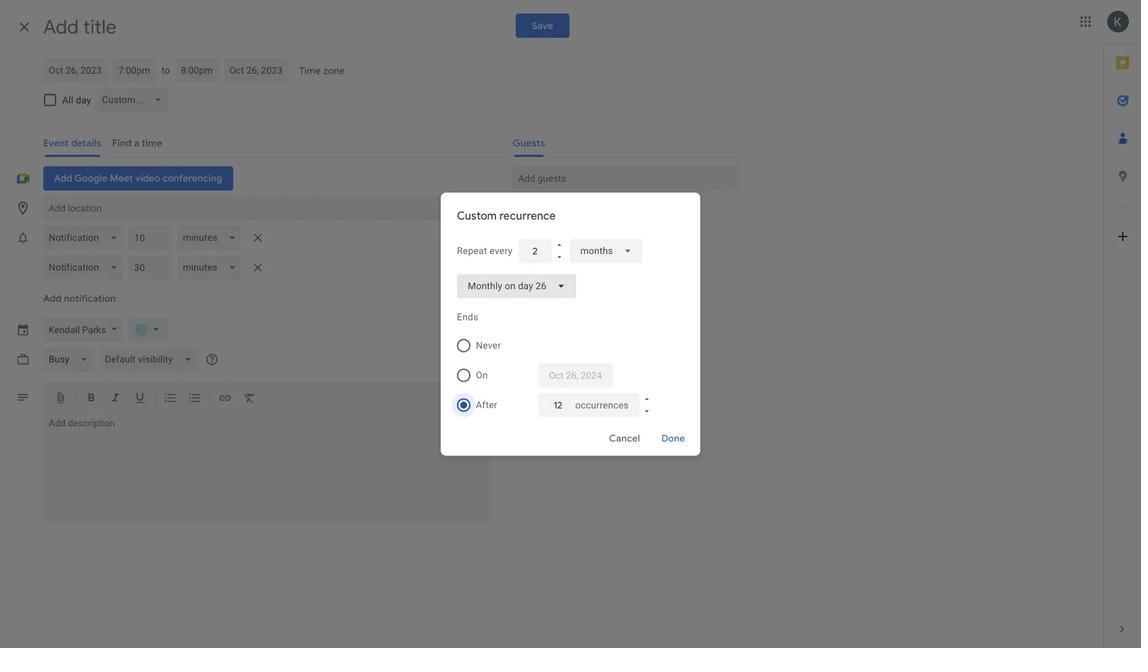 Task type: vqa. For each thing, say whether or not it's contained in the screenshot.
bottom available
no



Task type: describe. For each thing, give the bounding box(es) containing it.
all day
[[62, 94, 91, 106]]

cancel
[[610, 433, 641, 444]]

see guest list
[[537, 275, 593, 286]]

see
[[537, 275, 553, 286]]

remove formatting image
[[243, 392, 256, 408]]

formatting options toolbar
[[43, 383, 492, 416]]

10 minutes before element
[[43, 223, 269, 253]]

invite others
[[537, 255, 589, 266]]

occurrences
[[576, 400, 629, 411]]

repeat
[[457, 245, 488, 257]]

Months to repeat number field
[[529, 239, 541, 263]]

time zone button
[[294, 59, 350, 83]]

custom recurrence dialog
[[441, 193, 701, 456]]

never
[[476, 340, 501, 351]]

done button
[[652, 422, 695, 455]]

day
[[76, 94, 91, 106]]

insert link image
[[219, 392, 232, 408]]

30 minutes before element
[[43, 253, 269, 283]]

to
[[162, 65, 170, 76]]

cancel button
[[603, 422, 647, 455]]

italic image
[[109, 392, 122, 408]]

others
[[562, 255, 589, 266]]

notification
[[64, 293, 116, 305]]

minutes in advance for notification number field for 10 minutes before element
[[134, 226, 167, 250]]

done
[[662, 433, 686, 444]]



Task type: locate. For each thing, give the bounding box(es) containing it.
permissions
[[540, 214, 592, 225]]

save
[[533, 20, 554, 32]]

repeat every
[[457, 245, 513, 257]]

None field
[[570, 239, 643, 263], [457, 274, 577, 299], [570, 239, 643, 263], [457, 274, 577, 299]]

list
[[581, 275, 593, 286]]

Date on which the recurrence ends text field
[[549, 363, 603, 388]]

zone
[[323, 65, 345, 77]]

time
[[299, 65, 321, 77]]

modify
[[537, 234, 566, 246]]

guest
[[555, 275, 578, 286]]

numbered list image
[[164, 392, 177, 408]]

occurrences number field
[[549, 393, 568, 418]]

save button
[[516, 14, 570, 38]]

time zone
[[299, 65, 345, 77]]

1 vertical spatial minutes in advance for notification number field
[[134, 256, 167, 280]]

Title text field
[[43, 12, 495, 42]]

modify event
[[537, 234, 591, 246]]

0 vertical spatial minutes in advance for notification number field
[[134, 226, 167, 250]]

notifications element
[[43, 223, 269, 283]]

guest permissions
[[513, 214, 592, 225]]

event
[[568, 234, 591, 246]]

option group inside custom recurrence dialog
[[452, 331, 685, 420]]

underline image
[[133, 392, 147, 408]]

add
[[43, 293, 62, 305]]

guest
[[513, 214, 538, 225]]

minutes in advance for notification number field inside the "30 minutes before" element
[[134, 256, 167, 280]]

custom recurrence
[[457, 209, 556, 223]]

invite
[[537, 255, 560, 266]]

minutes in advance for notification number field up the "30 minutes before" element
[[134, 226, 167, 250]]

recurrence
[[500, 209, 556, 223]]

minutes in advance for notification number field down 10 minutes before element
[[134, 256, 167, 280]]

option group
[[452, 331, 685, 420]]

group
[[502, 210, 741, 291]]

all
[[62, 94, 73, 106]]

1 minutes in advance for notification number field from the top
[[134, 226, 167, 250]]

bulleted list image
[[188, 392, 202, 408]]

after
[[476, 400, 498, 411]]

add notification button
[[38, 287, 121, 311]]

Minutes in advance for notification number field
[[134, 226, 167, 250], [134, 256, 167, 280]]

minutes in advance for notification number field for the "30 minutes before" element
[[134, 256, 167, 280]]

minutes in advance for notification number field inside 10 minutes before element
[[134, 226, 167, 250]]

group containing guest permissions
[[502, 210, 741, 291]]

custom
[[457, 209, 497, 223]]

Description text field
[[43, 418, 492, 520]]

on
[[476, 370, 488, 381]]

ends
[[457, 312, 479, 323]]

bold image
[[85, 392, 98, 408]]

add notification
[[43, 293, 116, 305]]

2 minutes in advance for notification number field from the top
[[134, 256, 167, 280]]

every
[[490, 245, 513, 257]]

option group containing never
[[452, 331, 685, 420]]

tab list
[[1105, 44, 1142, 611]]



